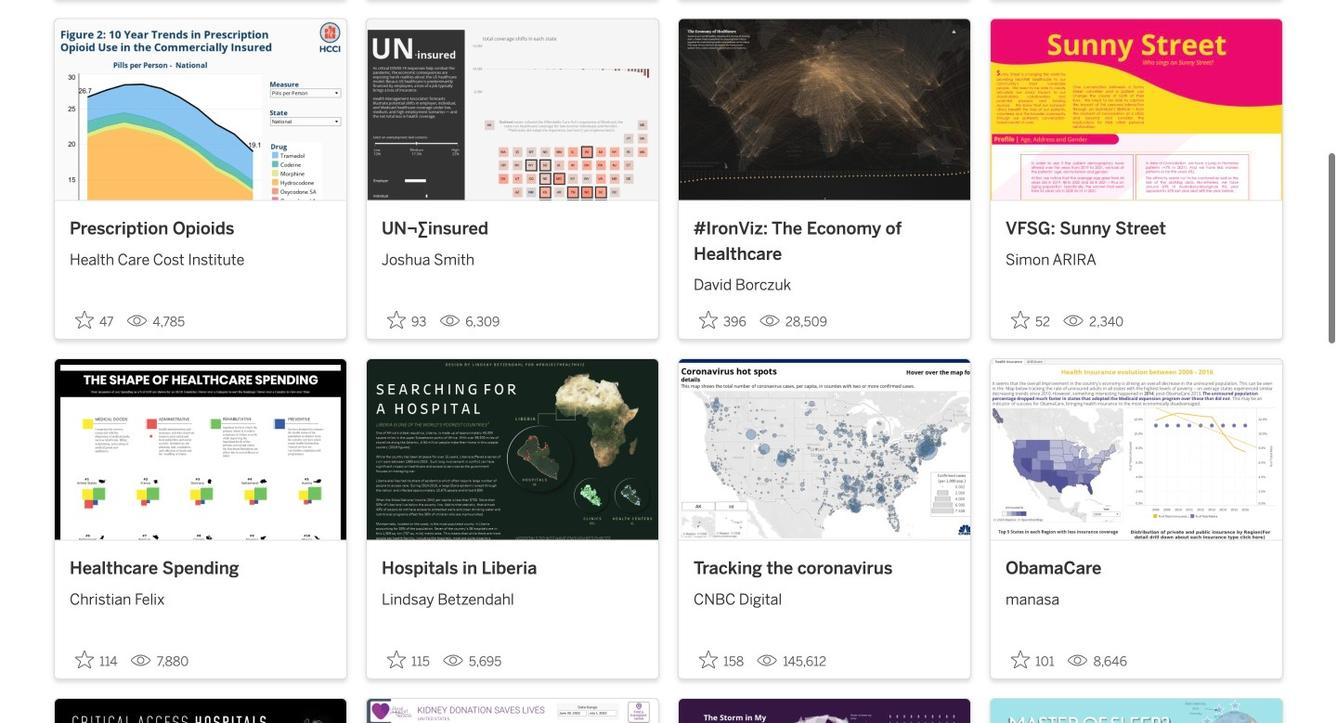 Task type: locate. For each thing, give the bounding box(es) containing it.
8,646 views element
[[1060, 592, 1135, 622]]

add favorite image
[[75, 256, 94, 274], [699, 256, 718, 274], [1012, 256, 1030, 274], [699, 596, 718, 614]]

Add Favorite button
[[70, 250, 119, 280], [382, 250, 432, 280], [694, 250, 752, 280], [1006, 250, 1056, 280], [70, 590, 123, 621], [382, 590, 435, 621], [694, 590, 750, 621], [1006, 590, 1060, 621]]

add favorite image
[[387, 256, 406, 274], [75, 596, 94, 614], [387, 596, 406, 614], [1012, 596, 1030, 614]]

workbook thumbnail image
[[55, 0, 346, 145], [367, 0, 659, 145], [679, 0, 971, 145], [991, 0, 1283, 145], [55, 305, 346, 485], [367, 305, 659, 485], [679, 305, 971, 485], [991, 305, 1283, 485]]



Task type: vqa. For each thing, say whether or not it's contained in the screenshot.
third Workbook Thumbnail
no



